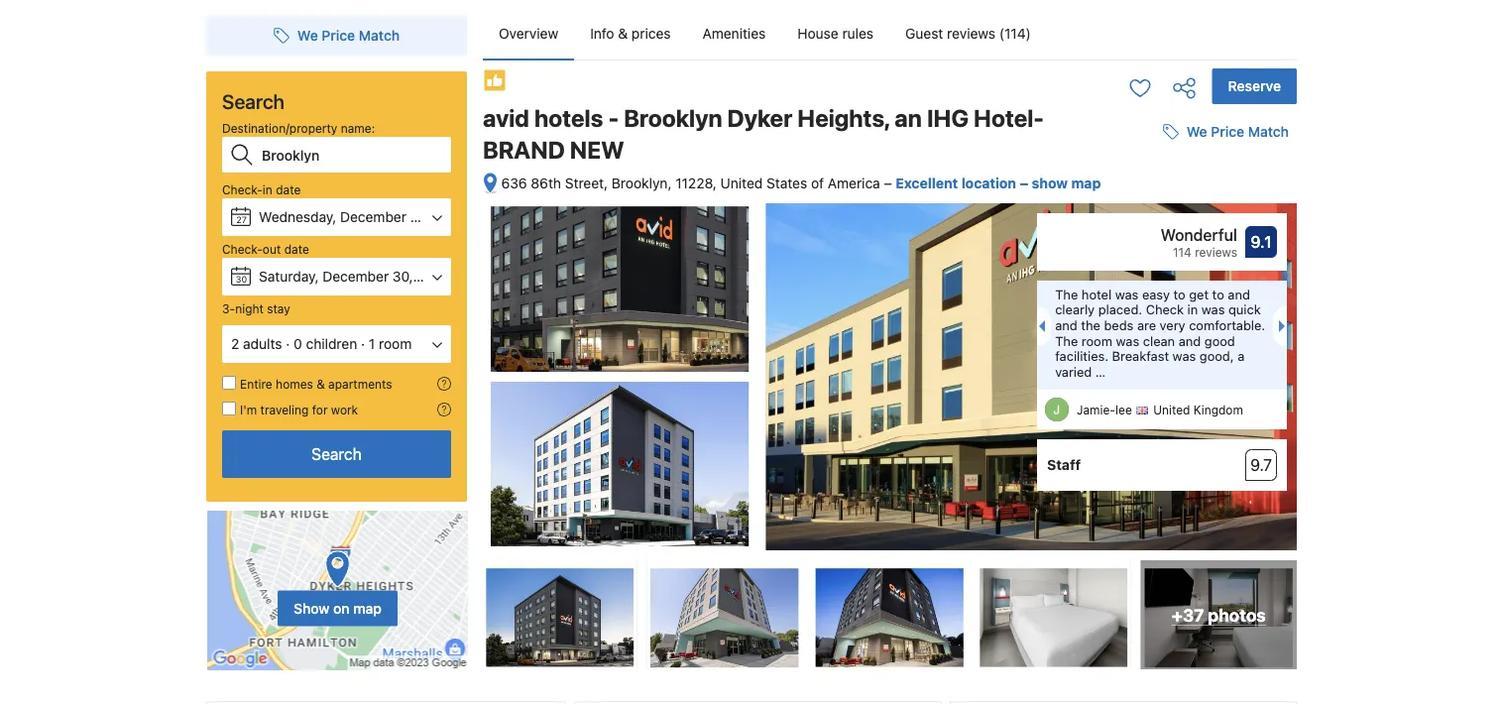 Task type: locate. For each thing, give the bounding box(es) containing it.
we'll show you stays where you can have the entire place to yourself image
[[437, 377, 451, 391]]

adults
[[243, 336, 282, 352]]

map right on
[[353, 600, 382, 617]]

2023 right 27,
[[433, 209, 466, 225]]

click to open map view image
[[483, 172, 498, 195]]

& right info
[[618, 25, 628, 42]]

price up name:
[[322, 27, 355, 44]]

9.1
[[1251, 233, 1272, 252]]

1 to from the left
[[1174, 287, 1186, 302]]

and down clearly
[[1056, 318, 1078, 333]]

night
[[235, 302, 264, 315]]

1 vertical spatial price
[[1212, 124, 1245, 140]]

and
[[1229, 287, 1251, 302], [1056, 318, 1078, 333], [1179, 333, 1202, 348]]

0 vertical spatial in
[[263, 183, 273, 196]]

america
[[828, 175, 881, 191]]

1 horizontal spatial we
[[1187, 124, 1208, 140]]

0 vertical spatial map
[[1072, 175, 1102, 191]]

1 vertical spatial date
[[284, 242, 309, 256]]

search section
[[198, 0, 475, 672]]

1 vertical spatial the
[[1056, 333, 1079, 348]]

in down get
[[1188, 302, 1199, 317]]

the up facilities.
[[1056, 333, 1079, 348]]

(114)
[[1000, 25, 1031, 42]]

1 horizontal spatial map
[[1072, 175, 1102, 191]]

street,
[[565, 175, 608, 191]]

2 the from the top
[[1056, 333, 1079, 348]]

map inside search section
[[353, 600, 382, 617]]

1 horizontal spatial search
[[312, 445, 362, 464]]

1 horizontal spatial match
[[1249, 124, 1290, 140]]

1 horizontal spatial ·
[[361, 336, 365, 352]]

entire
[[240, 377, 273, 391]]

1 vertical spatial match
[[1249, 124, 1290, 140]]

0 horizontal spatial ·
[[286, 336, 290, 352]]

1 vertical spatial map
[[353, 600, 382, 617]]

room right 1
[[379, 336, 412, 352]]

heights,
[[798, 104, 890, 132]]

we price match up name:
[[298, 27, 400, 44]]

1 vertical spatial united
[[1154, 403, 1191, 417]]

2
[[231, 336, 239, 352]]

30,
[[393, 268, 413, 285]]

location
[[962, 175, 1017, 191]]

114
[[1173, 245, 1192, 259]]

1 horizontal spatial to
[[1213, 287, 1225, 302]]

0 horizontal spatial map
[[353, 600, 382, 617]]

good,
[[1200, 349, 1235, 364]]

0 vertical spatial the
[[1056, 287, 1079, 302]]

and up quick
[[1229, 287, 1251, 302]]

get
[[1190, 287, 1209, 302]]

photos
[[1209, 605, 1267, 625]]

reviews down wonderful
[[1196, 245, 1238, 259]]

next image
[[1280, 321, 1292, 332]]

beds
[[1105, 318, 1134, 333]]

search inside button
[[312, 445, 362, 464]]

price
[[322, 27, 355, 44], [1212, 124, 1245, 140]]

prices
[[632, 25, 671, 42]]

if you select this option, we'll show you popular business travel features like breakfast, wifi and free parking. image
[[437, 403, 451, 417], [437, 403, 451, 417]]

0 horizontal spatial room
[[379, 336, 412, 352]]

1 horizontal spatial &
[[618, 25, 628, 42]]

in
[[263, 183, 273, 196], [1188, 302, 1199, 317]]

was down beds
[[1117, 333, 1140, 348]]

info
[[590, 25, 615, 42]]

united left kingdom
[[1154, 403, 1191, 417]]

check- up 27
[[222, 183, 263, 196]]

0 horizontal spatial reviews
[[947, 25, 996, 42]]

1 vertical spatial reviews
[[1196, 245, 1238, 259]]

search up destination/property
[[222, 89, 285, 113]]

2023
[[433, 209, 466, 225], [417, 268, 451, 285]]

–
[[884, 175, 892, 191], [1020, 175, 1029, 191]]

0 vertical spatial 2023
[[433, 209, 466, 225]]

wonderful 114 reviews
[[1161, 226, 1238, 259]]

we for bottom we price match dropdown button
[[1187, 124, 1208, 140]]

map right show at the top of the page
[[1072, 175, 1102, 191]]

room inside dropdown button
[[379, 336, 412, 352]]

1 vertical spatial &
[[317, 377, 325, 391]]

check- for out
[[222, 242, 263, 256]]

0 vertical spatial united
[[721, 175, 763, 191]]

0 horizontal spatial we price match button
[[266, 18, 408, 54]]

entire homes & apartments
[[240, 377, 392, 391]]

0 horizontal spatial we
[[298, 27, 318, 44]]

room
[[1082, 333, 1113, 348], [379, 336, 412, 352]]

very
[[1160, 318, 1186, 333]]

1 vertical spatial december
[[323, 268, 389, 285]]

rated wonderful element
[[1048, 223, 1238, 247]]

0 vertical spatial check-
[[222, 183, 263, 196]]

date
[[276, 183, 301, 196], [284, 242, 309, 256]]

0 vertical spatial we
[[298, 27, 318, 44]]

1 vertical spatial we
[[1187, 124, 1208, 140]]

the hotel was easy to get to and clearly placed. check in was quick and the beds are very comfortable. the room was clean and good facilities. breakfast was good, a varied …
[[1056, 287, 1266, 379]]

1 horizontal spatial room
[[1082, 333, 1113, 348]]

clearly
[[1056, 302, 1095, 317]]

0 horizontal spatial to
[[1174, 287, 1186, 302]]

1 horizontal spatial reviews
[[1196, 245, 1238, 259]]

1 vertical spatial we price match button
[[1156, 114, 1298, 150]]

& inside search section
[[317, 377, 325, 391]]

0 horizontal spatial price
[[322, 27, 355, 44]]

0 horizontal spatial we price match
[[298, 27, 400, 44]]

overview link
[[483, 8, 575, 60]]

2 check- from the top
[[222, 242, 263, 256]]

0 vertical spatial price
[[322, 27, 355, 44]]

check-
[[222, 183, 263, 196], [222, 242, 263, 256]]

december left 27,
[[340, 209, 407, 225]]

& up for at the bottom of page
[[317, 377, 325, 391]]

we
[[298, 27, 318, 44], [1187, 124, 1208, 140]]

check- down 27
[[222, 242, 263, 256]]

0 vertical spatial december
[[340, 209, 407, 225]]

0
[[294, 336, 302, 352]]

1 vertical spatial in
[[1188, 302, 1199, 317]]

reviews left (114)
[[947, 25, 996, 42]]

reviews
[[947, 25, 996, 42], [1196, 245, 1238, 259]]

0 vertical spatial match
[[359, 27, 400, 44]]

2023 for wednesday, december 27, 2023
[[433, 209, 466, 225]]

match inside search section
[[359, 27, 400, 44]]

match up name:
[[359, 27, 400, 44]]

3-
[[222, 302, 235, 315]]

86th
[[531, 175, 561, 191]]

1 horizontal spatial united
[[1154, 403, 1191, 417]]

to left get
[[1174, 287, 1186, 302]]

the up clearly
[[1056, 287, 1079, 302]]

quick
[[1229, 302, 1262, 317]]

we price match down reserve button
[[1187, 124, 1290, 140]]

1 horizontal spatial –
[[1020, 175, 1029, 191]]

0 vertical spatial we price match
[[298, 27, 400, 44]]

1 horizontal spatial and
[[1179, 333, 1202, 348]]

rules
[[843, 25, 874, 42]]

0 horizontal spatial match
[[359, 27, 400, 44]]

placed.
[[1099, 302, 1143, 317]]

overview
[[499, 25, 559, 42]]

scored 9.1 element
[[1246, 226, 1278, 258]]

we price match button down reserve button
[[1156, 114, 1298, 150]]

the
[[1056, 287, 1079, 302], [1056, 333, 1079, 348]]

united left states
[[721, 175, 763, 191]]

december left 30,
[[323, 268, 389, 285]]

avid hotels - brooklyn dyker heights, an ihg hotel- brand new
[[483, 104, 1045, 164]]

to right get
[[1213, 287, 1225, 302]]

2023 right 30,
[[417, 268, 451, 285]]

match down reserve button
[[1249, 124, 1290, 140]]

price down reserve button
[[1212, 124, 1245, 140]]

map
[[1072, 175, 1102, 191], [353, 600, 382, 617]]

amenities
[[703, 25, 766, 42]]

27
[[236, 214, 247, 225]]

price for the left we price match dropdown button
[[322, 27, 355, 44]]

date for check-out date
[[284, 242, 309, 256]]

1 vertical spatial search
[[312, 445, 362, 464]]

2 adults · 0 children · 1 room
[[231, 336, 412, 352]]

wonderful
[[1161, 226, 1238, 245]]

1 vertical spatial we price match
[[1187, 124, 1290, 140]]

price inside search section
[[322, 27, 355, 44]]

check
[[1146, 302, 1185, 317]]

3-night stay
[[222, 302, 290, 315]]

1 vertical spatial 2023
[[417, 268, 451, 285]]

we price match
[[298, 27, 400, 44], [1187, 124, 1290, 140]]

0 horizontal spatial in
[[263, 183, 273, 196]]

– right america
[[884, 175, 892, 191]]

reviews inside wonderful 114 reviews
[[1196, 245, 1238, 259]]

0 horizontal spatial search
[[222, 89, 285, 113]]

room down the
[[1082, 333, 1113, 348]]

1 check- from the top
[[222, 183, 263, 196]]

we inside search section
[[298, 27, 318, 44]]

0 vertical spatial we price match button
[[266, 18, 408, 54]]

we price match button up name:
[[266, 18, 408, 54]]

1 horizontal spatial price
[[1212, 124, 1245, 140]]

states
[[767, 175, 808, 191]]

clean
[[1144, 333, 1176, 348]]

0 vertical spatial reviews
[[947, 25, 996, 42]]

0 vertical spatial date
[[276, 183, 301, 196]]

date up wednesday,
[[276, 183, 301, 196]]

· left "0"
[[286, 336, 290, 352]]

date right out
[[284, 242, 309, 256]]

0 horizontal spatial –
[[884, 175, 892, 191]]

are
[[1138, 318, 1157, 333]]

comfortable.
[[1190, 318, 1266, 333]]

and down very
[[1179, 333, 1202, 348]]

1 horizontal spatial we price match
[[1187, 124, 1290, 140]]

0 horizontal spatial &
[[317, 377, 325, 391]]

we price match inside search section
[[298, 27, 400, 44]]

stay
[[267, 302, 290, 315]]

in up wednesday,
[[263, 183, 273, 196]]

1 vertical spatial check-
[[222, 242, 263, 256]]

2 adults · 0 children · 1 room button
[[222, 325, 451, 363]]

– left show at the top of the page
[[1020, 175, 1029, 191]]

2 · from the left
[[361, 336, 365, 352]]

was
[[1116, 287, 1139, 302], [1202, 302, 1226, 317], [1117, 333, 1140, 348], [1173, 349, 1197, 364]]

hotels
[[535, 104, 603, 132]]

· left 1
[[361, 336, 365, 352]]

december for saturday,
[[323, 268, 389, 285]]

1 horizontal spatial we price match button
[[1156, 114, 1298, 150]]

1 horizontal spatial in
[[1188, 302, 1199, 317]]

search down work
[[312, 445, 362, 464]]

+37 photos
[[1172, 605, 1267, 625]]



Task type: describe. For each thing, give the bounding box(es) containing it.
house rules link
[[782, 8, 890, 60]]

date for check-in date
[[276, 183, 301, 196]]

in inside search section
[[263, 183, 273, 196]]

the
[[1082, 318, 1101, 333]]

0 horizontal spatial and
[[1056, 318, 1078, 333]]

show
[[294, 600, 330, 617]]

was up comfortable.
[[1202, 302, 1226, 317]]

hotel
[[1082, 287, 1112, 302]]

a
[[1238, 349, 1245, 364]]

avid
[[483, 104, 530, 132]]

brooklyn
[[624, 104, 723, 132]]

show
[[1032, 175, 1068, 191]]

guest reviews (114) link
[[890, 8, 1047, 60]]

out
[[263, 242, 281, 256]]

facilities.
[[1056, 349, 1109, 364]]

name:
[[341, 121, 375, 135]]

work
[[331, 403, 358, 417]]

2 to from the left
[[1213, 287, 1225, 302]]

1 · from the left
[[286, 336, 290, 352]]

…
[[1096, 364, 1106, 379]]

amenities link
[[687, 8, 782, 60]]

staff
[[1048, 457, 1082, 473]]

check-in date
[[222, 183, 301, 196]]

destination/property name:
[[222, 121, 375, 135]]

search button
[[222, 431, 451, 478]]

was up "placed."
[[1116, 287, 1139, 302]]

breakfast
[[1113, 349, 1170, 364]]

2 – from the left
[[1020, 175, 1029, 191]]

homes
[[276, 377, 313, 391]]

easy
[[1143, 287, 1171, 302]]

we for the left we price match dropdown button
[[298, 27, 318, 44]]

27,
[[410, 209, 429, 225]]

1
[[369, 336, 375, 352]]

check-out date
[[222, 242, 309, 256]]

+37
[[1172, 605, 1205, 625]]

636 86th street, brooklyn, 11228, united states of america – excellent location – show map
[[501, 175, 1102, 191]]

traveling
[[260, 403, 309, 417]]

an
[[895, 104, 922, 132]]

destination/property
[[222, 121, 338, 135]]

good
[[1205, 333, 1236, 348]]

brand
[[483, 136, 565, 164]]

december for wednesday,
[[340, 209, 407, 225]]

30
[[236, 274, 247, 284]]

11228,
[[676, 175, 717, 191]]

previous image
[[1034, 321, 1046, 332]]

1 the from the top
[[1056, 287, 1079, 302]]

0 vertical spatial &
[[618, 25, 628, 42]]

info & prices
[[590, 25, 671, 42]]

united kingdom
[[1154, 403, 1244, 417]]

wednesday, december 27, 2023
[[259, 209, 466, 225]]

+37 photos link
[[1141, 561, 1298, 670]]

-
[[609, 104, 619, 132]]

in inside the hotel was easy to get to and clearly placed. check in was quick and the beds are very comfortable. the room was clean and good facilities. breakfast was good, a varied …
[[1188, 302, 1199, 317]]

check- for in
[[222, 183, 263, 196]]

jamie-lee
[[1077, 403, 1133, 417]]

1 – from the left
[[884, 175, 892, 191]]

was down clean at the right of page
[[1173, 349, 1197, 364]]

varied
[[1056, 364, 1093, 379]]

0 horizontal spatial united
[[721, 175, 763, 191]]

i'm traveling for work
[[240, 403, 358, 417]]

dyker
[[728, 104, 793, 132]]

hotel-
[[974, 104, 1045, 132]]

saturday, december 30, 2023
[[259, 268, 451, 285]]

saturday,
[[259, 268, 319, 285]]

2 horizontal spatial and
[[1229, 287, 1251, 302]]

for
[[312, 403, 328, 417]]

new
[[570, 136, 625, 164]]

guest
[[906, 25, 944, 42]]

info & prices link
[[575, 8, 687, 60]]

reserve
[[1229, 78, 1282, 94]]

valign  initial image
[[483, 68, 507, 92]]

9.7
[[1251, 456, 1273, 475]]

excellent
[[896, 175, 959, 191]]

i'm
[[240, 403, 257, 417]]

0 vertical spatial search
[[222, 89, 285, 113]]

price for bottom we price match dropdown button
[[1212, 124, 1245, 140]]

brooklyn,
[[612, 175, 672, 191]]

of
[[811, 175, 824, 191]]

ihg
[[927, 104, 969, 132]]

children
[[306, 336, 357, 352]]

2023 for saturday, december 30, 2023
[[417, 268, 451, 285]]

kingdom
[[1194, 403, 1244, 417]]

Where are you going? field
[[254, 137, 451, 173]]

on
[[333, 600, 350, 617]]

guest reviews (114)
[[906, 25, 1031, 42]]

636
[[501, 175, 527, 191]]

show on map
[[294, 600, 382, 617]]

scored 9.7 element
[[1246, 450, 1278, 481]]

house
[[798, 25, 839, 42]]

wednesday,
[[259, 209, 337, 225]]

room inside the hotel was easy to get to and clearly placed. check in was quick and the beds are very comfortable. the room was clean and good facilities. breakfast was good, a varied …
[[1082, 333, 1113, 348]]

we'll show you stays where you can have the entire place to yourself image
[[437, 377, 451, 391]]

reserve button
[[1213, 68, 1298, 104]]



Task type: vqa. For each thing, say whether or not it's contained in the screenshot.
We associated with the We Price Match DROPDOWN BUTTON to the bottom
yes



